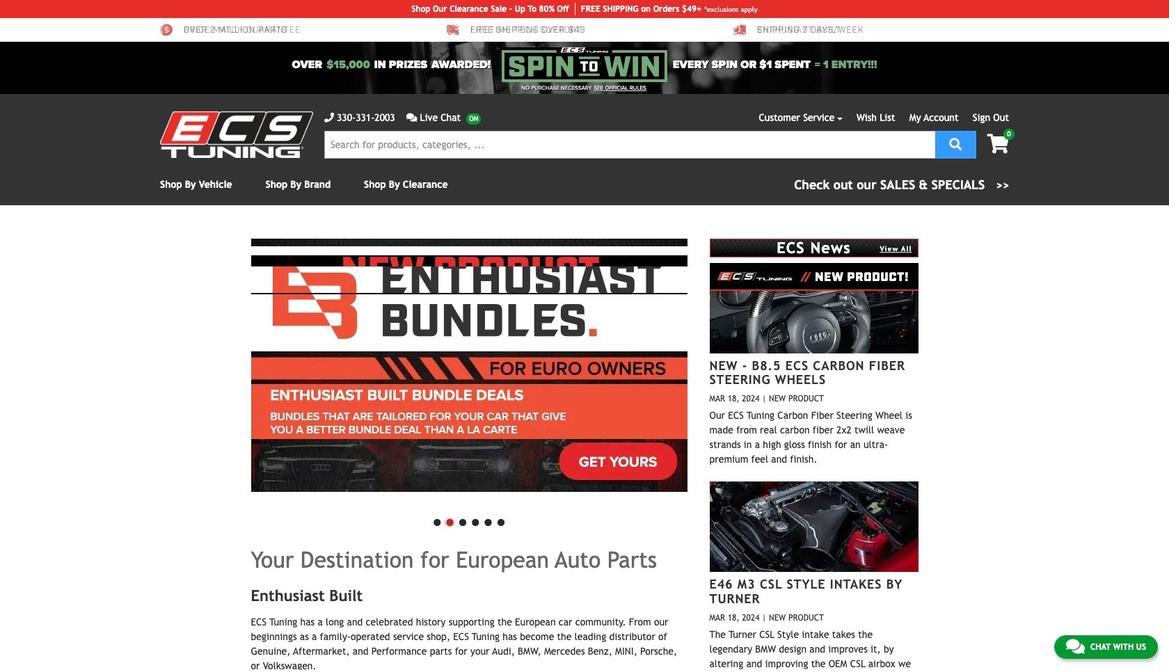 Task type: describe. For each thing, give the bounding box(es) containing it.
Search text field
[[324, 131, 935, 159]]

ecs tuning image
[[160, 111, 313, 158]]

new - b8.5 ecs carbon fiber steering wheels image
[[709, 263, 918, 353]]



Task type: vqa. For each thing, say whether or not it's contained in the screenshot.
Charcoal Lined Cabin Filter / Fresh Air Filter image
no



Task type: locate. For each thing, give the bounding box(es) containing it.
1 vertical spatial comments image
[[1066, 638, 1085, 655]]

e46 m3 csl style intakes by turner image
[[709, 482, 918, 572]]

comments image
[[406, 113, 417, 122], [1066, 638, 1085, 655]]

generic - ecs enthusiast bundles image
[[251, 239, 687, 492], [251, 239, 687, 492], [251, 239, 687, 492]]

search image
[[949, 137, 962, 150]]

ecs tuning 'spin to win' contest logo image
[[502, 47, 667, 82]]

generic - monthly recap image
[[251, 239, 687, 492]]

1 horizontal spatial comments image
[[1066, 638, 1085, 655]]

phone image
[[324, 113, 334, 122]]

shopping cart image
[[987, 134, 1009, 154]]

0 vertical spatial comments image
[[406, 113, 417, 122]]

0 horizontal spatial comments image
[[406, 113, 417, 122]]



